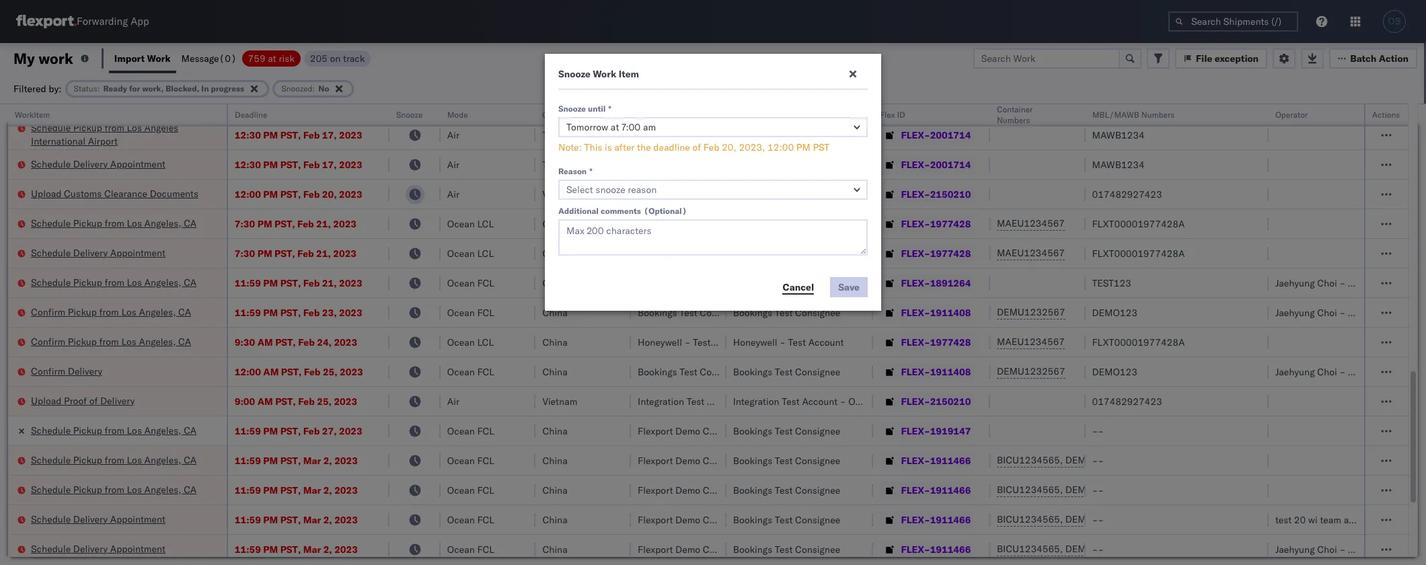 Task type: vqa. For each thing, say whether or not it's contained in the screenshot.


Task type: describe. For each thing, give the bounding box(es) containing it.
schedule for schedule pickup from los angeles international airport link
[[31, 121, 71, 134]]

upload customs clearance documents
[[31, 187, 198, 199]]

16 flex- from the top
[[901, 543, 930, 555]]

ca for first schedule pickup from los angeles, ca link from the bottom of the page
[[184, 483, 197, 496]]

upload for upload proof of delivery
[[31, 395, 62, 407]]

work for import
[[147, 52, 171, 64]]

11 resize handle column header from the left
[[1348, 104, 1364, 565]]

21, for fourth schedule pickup from los angeles, ca link from the bottom of the page
[[322, 277, 337, 289]]

deadline
[[653, 141, 690, 153]]

759 at risk
[[248, 52, 295, 64]]

2 mawb1234 from the top
[[1092, 158, 1145, 171]]

country
[[567, 110, 596, 120]]

additional
[[558, 206, 599, 216]]

feb for upload proof of delivery link
[[298, 395, 315, 407]]

actions
[[1372, 110, 1400, 120]]

until
[[588, 104, 606, 114]]

1 integration test account - western digital from the top
[[733, 129, 914, 141]]

confirm delivery link
[[31, 364, 102, 378]]

flex- for upload customs clearance documents "button"
[[901, 188, 930, 200]]

documents
[[150, 187, 198, 199]]

flex-1988285
[[901, 99, 971, 111]]

3 demo from the top
[[676, 484, 700, 496]]

2 china from the top
[[543, 218, 568, 230]]

759
[[248, 52, 266, 64]]

note:
[[558, 141, 582, 153]]

flex-1919147
[[901, 425, 971, 437]]

1977428 for schedule delivery appointment
[[930, 247, 971, 259]]

nyku9743990
[[997, 99, 1063, 111]]

forwarding app
[[77, 15, 149, 28]]

2 flex-2001714 from the top
[[901, 158, 971, 171]]

filtered by:
[[13, 82, 62, 95]]

Tomorrow at 7:00 am text field
[[558, 117, 868, 137]]

products
[[662, 99, 701, 111]]

1 schedule delivery appointment from the top
[[31, 99, 165, 111]]

4 2, from the top
[[323, 543, 332, 555]]

upload proof of delivery
[[31, 395, 135, 407]]

5 11:59 from the top
[[235, 454, 261, 467]]

24,
[[317, 336, 332, 348]]

resize handle column header for mbl/mawb numbers button
[[1253, 104, 1269, 565]]

2023 for confirm delivery link
[[340, 366, 363, 378]]

mbl/mawb numbers
[[1092, 110, 1175, 120]]

delivery for first schedule delivery appointment button from the top of the page
[[73, 99, 108, 111]]

ca for confirm pickup from los angeles, ca link related to 9:30 am pst, feb 24, 2023
[[178, 335, 191, 348]]

1 air from the top
[[447, 129, 460, 141]]

assignment
[[1344, 514, 1393, 526]]

1 mawb1234 from the top
[[1092, 129, 1145, 141]]

1977428 for confirm pickup from los angeles, ca
[[930, 336, 971, 348]]

flex- for 2nd schedule pickup from los angeles, ca button from the bottom of the page
[[901, 454, 930, 467]]

2 flex- from the top
[[901, 129, 930, 141]]

205 on track
[[310, 52, 365, 64]]

los for schedule pickup from los angeles international airport button
[[127, 121, 142, 134]]

flex-2150210 for 12:00 pm pst, feb 20, 2023
[[901, 188, 971, 200]]

pickup for fourth schedule pickup from los angeles, ca link
[[73, 454, 102, 466]]

3 schedule pickup from los angeles, ca button from the top
[[31, 453, 197, 468]]

schedule for 'schedule delivery appointment' link related to 12:30
[[31, 158, 71, 170]]

operator
[[1276, 110, 1308, 120]]

8 ocean from the top
[[447, 425, 475, 437]]

1 flex-2001714 from the top
[[901, 129, 971, 141]]

upload customs clearance documents button
[[31, 187, 198, 202]]

id
[[897, 110, 905, 120]]

1891264
[[930, 277, 971, 289]]

batch action
[[1350, 52, 1409, 64]]

7:30 pm pst, feb 21, 2023 for schedule delivery appointment
[[235, 247, 357, 259]]

app
[[131, 15, 149, 28]]

upload proof of delivery button
[[31, 394, 135, 409]]

resize handle column header for origin country button
[[615, 104, 631, 565]]

1 2001714 from the top
[[930, 129, 971, 141]]

5 -- from the top
[[1092, 543, 1104, 555]]

7 china from the top
[[543, 366, 568, 378]]

4 schedule pickup from los angeles, ca button from the top
[[31, 483, 197, 498]]

name
[[662, 110, 683, 120]]

Select snooze reason text field
[[558, 180, 868, 200]]

flex-1977428 for confirm pickup from los angeles, ca
[[901, 336, 971, 348]]

20
[[1294, 514, 1306, 526]]

los for 2nd schedule pickup from los angeles, ca button from the bottom of the page
[[127, 454, 142, 466]]

message
[[181, 52, 219, 64]]

1 flex- from the top
[[901, 99, 930, 111]]

test 20 wi team assignment
[[1276, 514, 1393, 526]]

filtered
[[13, 82, 46, 95]]

0 vertical spatial 12:00
[[768, 141, 794, 153]]

mar for first schedule pickup from los angeles, ca link from the bottom of the page
[[303, 484, 321, 496]]

4 11:59 from the top
[[235, 425, 261, 437]]

3 schedule pickup from los angeles, ca link from the top
[[31, 424, 197, 437]]

1 horizontal spatial 20,
[[722, 141, 737, 153]]

2 schedule pickup from los angeles, ca button from the top
[[31, 276, 197, 290]]

schedule delivery appointment link for 12:30
[[31, 157, 165, 171]]

2 11:59 from the top
[[235, 277, 261, 289]]

1 ocean lcl from the top
[[447, 99, 494, 111]]

5 appointment from the top
[[110, 543, 165, 555]]

deadline
[[235, 110, 267, 120]]

origin
[[543, 110, 565, 120]]

bicu1234565, for 'schedule delivery appointment' link corresponding to 11:59
[[997, 513, 1063, 525]]

os
[[1388, 16, 1401, 26]]

4 11:59 pm pst, mar 2, 2023 from the top
[[235, 543, 358, 555]]

schedule pickup from los angeles, ca for 2nd schedule pickup from los angeles, ca button
[[31, 276, 197, 288]]

work for snooze
[[593, 68, 616, 80]]

2, for 'schedule delivery appointment' link corresponding to 11:59
[[323, 514, 332, 526]]

2 2001714 from the top
[[930, 158, 971, 171]]

in
[[201, 83, 209, 93]]

4 bicu1234565, demu1232567 from the top
[[997, 543, 1134, 555]]

6 china from the top
[[543, 336, 568, 348]]

-- for fourth schedule pickup from los angeles, ca link
[[1092, 454, 1104, 467]]

1 17, from the top
[[322, 129, 337, 141]]

017482927423 for 12:00 pm pst, feb 20, 2023
[[1092, 188, 1162, 200]]

5 schedule delivery appointment link from the top
[[31, 542, 165, 555]]

1 western from the top
[[849, 129, 884, 141]]

5 demo from the top
[[676, 543, 700, 555]]

bicu1234565, demu1232567 for 'schedule delivery appointment' link corresponding to 11:59
[[997, 513, 1134, 525]]

10 china from the top
[[543, 484, 568, 496]]

schedule delivery appointment for 12:30
[[31, 158, 165, 170]]

1911408 for 11:59 pm pst, feb 23, 2023
[[930, 306, 971, 319]]

ca for fourth schedule pickup from los angeles, ca link from the bottom of the page
[[184, 276, 197, 288]]

5 flexport demo consignee from the top
[[638, 543, 748, 555]]

2023 for fourth schedule pickup from los angeles, ca link
[[334, 454, 358, 467]]

Search Work text field
[[973, 48, 1120, 68]]

from for third schedule pickup from los angeles, ca link
[[105, 424, 124, 436]]

client name
[[638, 110, 683, 120]]

2 digital from the top
[[886, 158, 914, 171]]

1 horizontal spatial *
[[608, 104, 612, 114]]

maeu1234567 for confirm pickup from los angeles, ca
[[997, 336, 1065, 348]]

origin country button
[[536, 107, 618, 120]]

from for schedule pickup from los angeles international airport link
[[105, 121, 124, 134]]

7 fcl from the top
[[477, 514, 494, 526]]

wi
[[1309, 514, 1318, 526]]

2 12:30 from the top
[[235, 158, 261, 171]]

schedule pickup from los angeles international airport
[[31, 121, 178, 147]]

2023 for confirm pickup from los angeles, ca link related to 9:30 am pst, feb 24, 2023
[[334, 336, 357, 348]]

1 schedule delivery appointment link from the top
[[31, 98, 165, 111]]

customs
[[64, 187, 102, 199]]

flexport demo consignee for first schedule pickup from los angeles, ca link from the bottom of the page
[[638, 484, 748, 496]]

flexport for fourth schedule pickup from los angeles, ca link
[[638, 454, 673, 467]]

progress
[[211, 83, 244, 93]]

12 resize handle column header from the left
[[1392, 104, 1408, 565]]

3 resize handle column header from the left
[[424, 104, 441, 565]]

maeu1234567 for schedule pickup from los angeles, ca
[[997, 217, 1065, 229]]

5 flexport from the top
[[638, 543, 673, 555]]

4 fcl from the top
[[477, 425, 494, 437]]

flex- for schedule delivery appointment button related to 12:30 pm pst, feb 17, 2023
[[901, 158, 930, 171]]

pst
[[813, 141, 830, 153]]

confirm pickup from los angeles, ca for 9:30
[[31, 335, 191, 348]]

1 schedule pickup from los angeles, ca link from the top
[[31, 216, 197, 230]]

item
[[619, 68, 639, 80]]

flex-1911466 for 'schedule delivery appointment' link corresponding to 11:59
[[901, 514, 971, 526]]

exception
[[1215, 52, 1259, 64]]

schedule delivery appointment link for 11:59
[[31, 512, 165, 526]]

status
[[74, 83, 97, 93]]

1 12:30 pm pst, feb 17, 2023 from the top
[[235, 129, 362, 141]]

6 fcl from the top
[[477, 484, 494, 496]]

8 fcl from the top
[[477, 543, 494, 555]]

4 schedule pickup from los angeles, ca link from the top
[[31, 453, 197, 467]]

lcl for schedule pickup from los angeles, ca
[[477, 218, 494, 230]]

0 horizontal spatial 20,
[[322, 188, 337, 200]]

1 flexport demo consignee from the top
[[638, 425, 748, 437]]

confirm pickup from los angeles, ca link for 9:30 am pst, feb 24, 2023
[[31, 335, 191, 348]]

schedule pickup from los angeles, ca for 2nd schedule pickup from los angeles, ca button from the bottom of the page
[[31, 454, 197, 466]]

resize handle column header for deadline button
[[373, 104, 389, 565]]

flex- for 4th schedule pickup from los angeles, ca button from the bottom
[[901, 218, 930, 230]]

11:59 pm pst, feb 21, 2023
[[235, 277, 362, 289]]

batch action button
[[1330, 48, 1418, 68]]

flexport for first schedule pickup from los angeles, ca link from the bottom of the page
[[638, 484, 673, 496]]

numbers for container numbers
[[997, 115, 1030, 125]]

container
[[997, 104, 1033, 114]]

appointment for 12:30 pm pst, feb 17, 2023
[[110, 158, 165, 170]]

12 ocean from the top
[[447, 543, 475, 555]]

batch
[[1350, 52, 1377, 64]]

12 china from the top
[[543, 543, 568, 555]]

flex- for confirm pickup from los angeles, ca button for 11:59 pm pst, feb 23, 2023
[[901, 306, 930, 319]]

flxt00001977428a for confirm pickup from los angeles, ca
[[1092, 336, 1185, 348]]

container numbers
[[997, 104, 1033, 125]]

ocean for fourth schedule pickup from los angeles, ca link from the bottom of the page
[[447, 277, 475, 289]]

deadline button
[[228, 107, 376, 120]]

2023 for upload customs clearance documents link
[[339, 188, 362, 200]]

bicu1234565, for fourth schedule pickup from los angeles, ca link
[[997, 454, 1063, 466]]

demo123 for 12:00 am pst, feb 25, 2023
[[1092, 366, 1138, 378]]

pickup for first schedule pickup from los angeles, ca link from the bottom of the page
[[73, 483, 102, 496]]

mbl/mawb numbers button
[[1086, 107, 1255, 120]]

1 lcl from the top
[[477, 99, 494, 111]]

2 western from the top
[[849, 158, 884, 171]]

2023,
[[739, 141, 765, 153]]

flex id
[[880, 110, 905, 120]]

3 fcl from the top
[[477, 366, 494, 378]]

confirm pickup from los angeles, ca link for 11:59 pm pst, feb 23, 2023
[[31, 305, 191, 319]]

-- for 'schedule delivery appointment' link corresponding to 11:59
[[1092, 514, 1104, 526]]

4 mar from the top
[[303, 543, 321, 555]]

snoozed
[[281, 83, 313, 93]]

consignee button
[[726, 107, 860, 120]]

8 ocean fcl from the top
[[447, 543, 494, 555]]

1 12:30 from the top
[[235, 129, 261, 141]]

workitem
[[15, 110, 50, 120]]

client name button
[[631, 107, 713, 120]]

4 bicu1234565, from the top
[[997, 543, 1063, 555]]

my work
[[13, 49, 73, 68]]

ocean for first schedule pickup from los angeles, ca link from the top of the page
[[447, 218, 475, 230]]

3 11:59 from the top
[[235, 306, 261, 319]]

1 demo from the top
[[676, 425, 700, 437]]

5 schedule delivery appointment from the top
[[31, 543, 165, 555]]

comments
[[601, 206, 641, 216]]

mbl/mawb
[[1092, 110, 1139, 120]]

1 schedule pickup from los angeles, ca button from the top
[[31, 216, 197, 231]]

clearance
[[104, 187, 147, 199]]

ocean fcl for fourth schedule pickup from los angeles, ca link
[[447, 454, 494, 467]]

9:00 am pst, feb 25, 2023
[[235, 395, 357, 407]]

11:59 pm pst, feb 27, 2023
[[235, 425, 362, 437]]

11:59 pm pst, mar 2, 2023 for fourth schedule pickup from los angeles, ca link
[[235, 454, 358, 467]]

1 china from the top
[[543, 99, 568, 111]]

work,
[[142, 83, 164, 93]]

7 11:59 from the top
[[235, 514, 261, 526]]

1911408 for 12:00 am pst, feb 25, 2023
[[930, 366, 971, 378]]

feb for confirm pickup from los angeles, ca link related to 11:59 pm pst, feb 23, 2023
[[303, 306, 320, 319]]

ocean lcl for schedule pickup from los angeles, ca
[[447, 218, 494, 230]]

resize handle column header for flex id "button"
[[974, 104, 990, 565]]

5 schedule delivery appointment button from the top
[[31, 542, 165, 557]]

otter products - test account
[[638, 99, 767, 111]]

017482927423 for 9:00 am pst, feb 25, 2023
[[1092, 395, 1162, 407]]

2, for fourth schedule pickup from los angeles, ca link
[[323, 454, 332, 467]]

action
[[1379, 52, 1409, 64]]

21, for first schedule pickup from los angeles, ca link from the top of the page
[[316, 218, 331, 230]]

flex- for 2nd schedule pickup from los angeles, ca button
[[901, 277, 930, 289]]

1 appointment from the top
[[110, 99, 165, 111]]

by:
[[49, 82, 62, 95]]

4 ocean fcl from the top
[[447, 425, 494, 437]]

12:00 pm pst, feb 20, 2023
[[235, 188, 362, 200]]

ca for third schedule pickup from los angeles, ca link
[[184, 424, 197, 436]]

flex id button
[[873, 107, 977, 120]]

2023 for first schedule pickup from los angeles, ca link from the bottom of the page
[[334, 484, 358, 496]]

5 china from the top
[[543, 306, 568, 319]]

no
[[318, 83, 329, 93]]

flex- for schedule delivery appointment button for 11:59 pm pst, mar 2, 2023
[[901, 514, 930, 526]]

1 thailand from the top
[[543, 129, 580, 141]]

file exception
[[1196, 52, 1259, 64]]

3 china from the top
[[543, 247, 568, 259]]

pickup for fourth schedule pickup from los angeles, ca link from the bottom of the page
[[73, 276, 102, 288]]

client
[[638, 110, 660, 120]]

test123
[[1092, 277, 1132, 289]]

pickup for first schedule pickup from los angeles, ca link from the top of the page
[[73, 217, 102, 229]]

confirm delivery button
[[31, 364, 102, 379]]

ocean fcl for confirm delivery link
[[447, 366, 494, 378]]

demo123 for 11:59 pm pst, feb 23, 2023
[[1092, 306, 1138, 319]]

blocked,
[[166, 83, 199, 93]]

airport
[[88, 135, 118, 147]]

1 -- from the top
[[1092, 425, 1104, 437]]

pickup for schedule pickup from los angeles international airport link
[[73, 121, 102, 134]]

message (0)
[[181, 52, 237, 64]]

1 ocean from the top
[[447, 99, 475, 111]]

1 schedule delivery appointment button from the top
[[31, 98, 165, 113]]

1 flexport from the top
[[638, 425, 673, 437]]

upload proof of delivery link
[[31, 394, 135, 407]]



Task type: locate. For each thing, give the bounding box(es) containing it.
11 ocean from the top
[[447, 514, 475, 526]]

2, for first schedule pickup from los angeles, ca link from the bottom of the page
[[323, 484, 332, 496]]

2 12:30 pm pst, feb 17, 2023 from the top
[[235, 158, 362, 171]]

integration test account - western digital down pst
[[733, 158, 914, 171]]

schedule pickup from los angeles international airport link
[[31, 121, 209, 148]]

1 vertical spatial of
[[89, 395, 98, 407]]

1 vertical spatial vietnam
[[543, 395, 578, 407]]

mar
[[303, 454, 321, 467], [303, 484, 321, 496], [303, 514, 321, 526], [303, 543, 321, 555]]

1 vertical spatial upload
[[31, 395, 62, 407]]

6 flex- from the top
[[901, 247, 930, 259]]

1 vertical spatial 1911408
[[930, 366, 971, 378]]

4 ocean lcl from the top
[[447, 336, 494, 348]]

numbers
[[1141, 110, 1175, 120], [997, 115, 1030, 125]]

0 vertical spatial mawb1234
[[1092, 129, 1145, 141]]

-
[[703, 99, 709, 111], [840, 129, 846, 141], [840, 158, 846, 171], [745, 188, 751, 200], [840, 188, 846, 200], [685, 218, 691, 230], [780, 218, 786, 230], [685, 247, 691, 259], [780, 247, 786, 259], [685, 336, 691, 348], [780, 336, 786, 348], [745, 395, 751, 407], [840, 395, 846, 407], [1092, 425, 1098, 437], [1098, 425, 1104, 437], [1092, 454, 1098, 467], [1098, 454, 1104, 467], [1092, 484, 1098, 496], [1098, 484, 1104, 496], [1092, 514, 1098, 526], [1098, 514, 1104, 526], [1092, 543, 1098, 555], [1098, 543, 1104, 555]]

confirm pickup from los angeles, ca
[[31, 306, 191, 318], [31, 335, 191, 348]]

0 vertical spatial 25,
[[323, 366, 337, 378]]

flex-1911408 for 11:59 pm pst, feb 23, 2023
[[901, 306, 971, 319]]

1 7:30 from the top
[[235, 218, 255, 230]]

3 schedule pickup from los angeles, ca from the top
[[31, 424, 197, 436]]

on
[[753, 188, 767, 200], [849, 188, 862, 200], [753, 395, 767, 407], [849, 395, 862, 407]]

3 bicu1234565, demu1232567 from the top
[[997, 513, 1134, 525]]

schedule for fourth schedule pickup from los angeles, ca link
[[31, 454, 71, 466]]

2023 for 'schedule delivery appointment' link related to 12:30
[[339, 158, 362, 171]]

work right import
[[147, 52, 171, 64]]

1977428 for schedule pickup from los angeles, ca
[[930, 218, 971, 230]]

1 confirm pickup from los angeles, ca from the top
[[31, 306, 191, 318]]

7:30 pm pst, feb 21, 2023 up '11:59 pm pst, feb 21, 2023' on the left
[[235, 247, 357, 259]]

0 vertical spatial flex-2001714
[[901, 129, 971, 141]]

3 1977428 from the top
[[930, 336, 971, 348]]

1 flex-1977428 from the top
[[901, 218, 971, 230]]

flex-1891264 button
[[880, 273, 974, 292], [880, 273, 974, 292]]

0 vertical spatial confirm pickup from los angeles, ca button
[[31, 305, 191, 320]]

1 vertical spatial 017482927423
[[1092, 395, 1162, 407]]

workitem button
[[8, 107, 213, 120]]

4 china from the top
[[543, 277, 568, 289]]

8 resize handle column header from the left
[[974, 104, 990, 565]]

1911408 up 1919147
[[930, 366, 971, 378]]

0 vertical spatial 12:30 pm pst, feb 17, 2023
[[235, 129, 362, 141]]

otter left name
[[638, 99, 660, 111]]

delivery for confirm delivery button
[[68, 365, 102, 377]]

0 vertical spatial upload
[[31, 187, 62, 199]]

1 017482927423 from the top
[[1092, 188, 1162, 200]]

2 vertical spatial 1977428
[[930, 336, 971, 348]]

7:30 pm pst, feb 21, 2023 for schedule pickup from los angeles, ca
[[235, 218, 357, 230]]

ocean fcl for fourth schedule pickup from los angeles, ca link from the bottom of the page
[[447, 277, 494, 289]]

from for confirm pickup from los angeles, ca link related to 9:30 am pst, feb 24, 2023
[[99, 335, 119, 348]]

6 11:59 from the top
[[235, 484, 261, 496]]

flex-1977428 for schedule delivery appointment
[[901, 247, 971, 259]]

work inside button
[[147, 52, 171, 64]]

resize handle column header
[[210, 104, 227, 565], [373, 104, 389, 565], [424, 104, 441, 565], [520, 104, 536, 565], [615, 104, 631, 565], [710, 104, 726, 565], [857, 104, 873, 565], [974, 104, 990, 565], [1069, 104, 1086, 565], [1253, 104, 1269, 565], [1348, 104, 1364, 565], [1392, 104, 1408, 565]]

mar for 'schedule delivery appointment' link corresponding to 11:59
[[303, 514, 321, 526]]

work
[[39, 49, 73, 68]]

2001714 down flex id "button"
[[930, 158, 971, 171]]

flex-1911408 up flex-1919147 in the right of the page
[[901, 366, 971, 378]]

2001714 down 1988285
[[930, 129, 971, 141]]

0 vertical spatial 7:30 pm pst, feb 21, 2023
[[235, 218, 357, 230]]

confirm up confirm delivery link
[[31, 306, 65, 318]]

from for confirm pickup from los angeles, ca link related to 11:59 pm pst, feb 23, 2023
[[99, 306, 119, 318]]

integration test account - western digital up pst
[[733, 129, 914, 141]]

0 vertical spatial 7:30
[[235, 218, 255, 230]]

work
[[147, 52, 171, 64], [593, 68, 616, 80]]

1 vertical spatial 7:30
[[235, 247, 255, 259]]

1 vertical spatial digital
[[886, 158, 914, 171]]

1911466 for fourth schedule pickup from los angeles, ca link
[[930, 454, 971, 467]]

flex- for upload proof of delivery button
[[901, 395, 930, 407]]

2 flex-1911466 from the top
[[901, 484, 971, 496]]

1 confirm pickup from los angeles, ca button from the top
[[31, 305, 191, 320]]

forwarding
[[77, 15, 128, 28]]

7 flex- from the top
[[901, 277, 930, 289]]

6 resize handle column header from the left
[[710, 104, 726, 565]]

flex-1977428 button
[[880, 214, 974, 233], [880, 214, 974, 233], [880, 244, 974, 263], [880, 244, 974, 263], [880, 333, 974, 352], [880, 333, 974, 352]]

of inside button
[[89, 395, 98, 407]]

3 air from the top
[[447, 188, 460, 200]]

2 ocean fcl from the top
[[447, 306, 494, 319]]

2 demo from the top
[[676, 454, 700, 467]]

0 horizontal spatial *
[[589, 166, 593, 176]]

ocean lcl for schedule delivery appointment
[[447, 247, 494, 259]]

1 vertical spatial flex-2001714
[[901, 158, 971, 171]]

numbers inside button
[[1141, 110, 1175, 120]]

llc
[[801, 99, 818, 111]]

017482927423
[[1092, 188, 1162, 200], [1092, 395, 1162, 407]]

20,
[[722, 141, 737, 153], [322, 188, 337, 200]]

0 vertical spatial 20,
[[722, 141, 737, 153]]

mode
[[447, 110, 468, 120]]

reason
[[558, 166, 587, 176]]

21, down 12:00 pm pst, feb 20, 2023
[[316, 218, 331, 230]]

2 bicu1234565, demu1232567 from the top
[[997, 484, 1134, 496]]

1 vertical spatial 7:30 pm pst, feb 21, 2023
[[235, 247, 357, 259]]

feb for confirm delivery link
[[304, 366, 321, 378]]

forwarding app link
[[16, 15, 149, 28]]

5 fcl from the top
[[477, 454, 494, 467]]

1 horizontal spatial :
[[313, 83, 315, 93]]

3 schedule delivery appointment link from the top
[[31, 246, 165, 259]]

1 2, from the top
[[323, 454, 332, 467]]

1 vertical spatial 25,
[[317, 395, 332, 407]]

* right reason
[[589, 166, 593, 176]]

for
[[129, 83, 140, 93]]

0 vertical spatial flxt00001977428a
[[1092, 218, 1185, 230]]

upload left customs
[[31, 187, 62, 199]]

Max 200 characters text field
[[558, 219, 868, 256]]

resize handle column header for the workitem button
[[210, 104, 227, 565]]

flex-2150210 for 9:00 am pst, feb 25, 2023
[[901, 395, 971, 407]]

1911466 for 'schedule delivery appointment' link corresponding to 11:59
[[930, 514, 971, 526]]

2 mar from the top
[[303, 484, 321, 496]]

numbers inside container numbers
[[997, 115, 1030, 125]]

10 ocean from the top
[[447, 484, 475, 496]]

1 vertical spatial confirm pickup from los angeles, ca link
[[31, 335, 191, 348]]

9 flex- from the top
[[901, 336, 930, 348]]

3 confirm from the top
[[31, 365, 65, 377]]

file exception button
[[1175, 48, 1268, 68], [1175, 48, 1268, 68]]

(optional)
[[644, 206, 687, 216]]

import work button
[[109, 43, 176, 73]]

4 1911466 from the top
[[930, 543, 971, 555]]

resize handle column header for mode button
[[520, 104, 536, 565]]

china
[[543, 99, 568, 111], [543, 218, 568, 230], [543, 247, 568, 259], [543, 277, 568, 289], [543, 306, 568, 319], [543, 336, 568, 348], [543, 366, 568, 378], [543, 425, 568, 437], [543, 454, 568, 467], [543, 484, 568, 496], [543, 514, 568, 526], [543, 543, 568, 555]]

flex-1891264
[[901, 277, 971, 289]]

4 schedule delivery appointment button from the top
[[31, 512, 165, 527]]

import
[[114, 52, 145, 64]]

:
[[97, 83, 100, 93], [313, 83, 315, 93]]

7 schedule from the top
[[31, 424, 71, 436]]

1 vertical spatial western
[[849, 158, 884, 171]]

schedule for 1st 'schedule delivery appointment' link from the bottom
[[31, 543, 71, 555]]

21, up '11:59 pm pst, feb 21, 2023' on the left
[[316, 247, 331, 259]]

1 ocean fcl from the top
[[447, 277, 494, 289]]

confirm for 12:00 am pst, feb 25, 2023
[[31, 365, 65, 377]]

4 schedule delivery appointment link from the top
[[31, 512, 165, 526]]

12:30 pm pst, feb 17, 2023
[[235, 129, 362, 141], [235, 158, 362, 171]]

thailand up note:
[[543, 129, 580, 141]]

snooze for work
[[558, 68, 591, 80]]

1 vertical spatial 12:00
[[235, 188, 261, 200]]

2 vertical spatial 21,
[[322, 277, 337, 289]]

fcl
[[477, 277, 494, 289], [477, 306, 494, 319], [477, 366, 494, 378], [477, 425, 494, 437], [477, 454, 494, 467], [477, 484, 494, 496], [477, 514, 494, 526], [477, 543, 494, 555]]

am
[[257, 336, 273, 348], [263, 366, 279, 378], [257, 395, 273, 407]]

otter left products,
[[733, 99, 755, 111]]

2 vertical spatial flex-1977428
[[901, 336, 971, 348]]

upload inside "button"
[[31, 187, 62, 199]]

appointment for 7:30 pm pst, feb 21, 2023
[[110, 247, 165, 259]]

flex-1911466 for fourth schedule pickup from los angeles, ca link
[[901, 454, 971, 467]]

1919147
[[930, 425, 971, 437]]

1 vertical spatial confirm pickup from los angeles, ca
[[31, 335, 191, 348]]

bookings
[[733, 277, 773, 289], [638, 306, 677, 319], [733, 306, 773, 319], [638, 366, 677, 378], [733, 366, 773, 378], [733, 425, 773, 437], [733, 454, 773, 467], [733, 484, 773, 496], [733, 514, 773, 526], [733, 543, 773, 555]]

1 vertical spatial flex-2150210
[[901, 395, 971, 407]]

from inside schedule pickup from los angeles international airport
[[105, 121, 124, 134]]

schedule for first schedule pickup from los angeles, ca link from the top of the page
[[31, 217, 71, 229]]

-- for first schedule pickup from los angeles, ca link from the bottom of the page
[[1092, 484, 1104, 496]]

4 flex-1911466 from the top
[[901, 543, 971, 555]]

0 vertical spatial of
[[693, 141, 701, 153]]

5 flex- from the top
[[901, 218, 930, 230]]

7:30 down 12:00 pm pst, feb 20, 2023
[[235, 218, 255, 230]]

flex- for fourth schedule pickup from los angeles, ca button from the top
[[901, 484, 930, 496]]

ocean for 'schedule delivery appointment' link corresponding to 7:30
[[447, 247, 475, 259]]

21, for 'schedule delivery appointment' link corresponding to 7:30
[[316, 247, 331, 259]]

work left item
[[593, 68, 616, 80]]

0 horizontal spatial of
[[89, 395, 98, 407]]

3 appointment from the top
[[110, 247, 165, 259]]

flexport demo consignee for 'schedule delivery appointment' link corresponding to 11:59
[[638, 514, 748, 526]]

ca for fourth schedule pickup from los angeles, ca link
[[184, 454, 197, 466]]

7 ocean fcl from the top
[[447, 514, 494, 526]]

ocean for first schedule pickup from los angeles, ca link from the bottom of the page
[[447, 484, 475, 496]]

ocean fcl
[[447, 277, 494, 289], [447, 306, 494, 319], [447, 366, 494, 378], [447, 425, 494, 437], [447, 454, 494, 467], [447, 484, 494, 496], [447, 514, 494, 526], [447, 543, 494, 555]]

2 vertical spatial maeu1234567
[[997, 336, 1065, 348]]

0 vertical spatial 1977428
[[930, 218, 971, 230]]

0 vertical spatial maeu1234567
[[997, 217, 1065, 229]]

track
[[343, 52, 365, 64]]

schedule pickup from los angeles, ca
[[31, 217, 197, 229], [31, 276, 197, 288], [31, 424, 197, 436], [31, 454, 197, 466], [31, 483, 197, 496]]

2 vertical spatial flxt00001977428a
[[1092, 336, 1185, 348]]

2 schedule delivery appointment button from the top
[[31, 157, 165, 172]]

2 schedule pickup from los angeles, ca link from the top
[[31, 276, 197, 289]]

status : ready for work, blocked, in progress
[[74, 83, 244, 93]]

pm
[[263, 99, 278, 111], [263, 129, 278, 141], [796, 141, 811, 153], [263, 158, 278, 171], [263, 188, 278, 200], [257, 218, 272, 230], [257, 247, 272, 259], [263, 277, 278, 289], [263, 306, 278, 319], [263, 425, 278, 437], [263, 454, 278, 467], [263, 484, 278, 496], [263, 514, 278, 526], [263, 543, 278, 555]]

pickup
[[73, 121, 102, 134], [73, 217, 102, 229], [73, 276, 102, 288], [68, 306, 97, 318], [68, 335, 97, 348], [73, 424, 102, 436], [73, 454, 102, 466], [73, 483, 102, 496]]

flex-2150210 button
[[880, 185, 974, 204], [880, 185, 974, 204], [880, 392, 974, 411], [880, 392, 974, 411]]

2150210 for 12:00 pm pst, feb 20, 2023
[[930, 188, 971, 200]]

1 maeu1234567 from the top
[[997, 217, 1065, 229]]

--
[[1092, 425, 1104, 437], [1092, 454, 1104, 467], [1092, 484, 1104, 496], [1092, 514, 1104, 526], [1092, 543, 1104, 555]]

at
[[268, 52, 276, 64]]

1 horizontal spatial work
[[593, 68, 616, 80]]

ocean
[[447, 99, 475, 111], [447, 218, 475, 230], [447, 247, 475, 259], [447, 277, 475, 289], [447, 306, 475, 319], [447, 336, 475, 348], [447, 366, 475, 378], [447, 425, 475, 437], [447, 454, 475, 467], [447, 484, 475, 496], [447, 514, 475, 526], [447, 543, 475, 555]]

2023 for fourth schedule pickup from los angeles, ca link from the bottom of the page
[[339, 277, 362, 289]]

2 ocean from the top
[[447, 218, 475, 230]]

3 flex- from the top
[[901, 158, 930, 171]]

confirm for 9:30 am pst, feb 24, 2023
[[31, 335, 65, 348]]

air for schedule delivery appointment
[[447, 158, 460, 171]]

1 vertical spatial mawb1234
[[1092, 158, 1145, 171]]

team
[[1320, 514, 1342, 526]]

15 flex- from the top
[[901, 514, 930, 526]]

upload customs clearance documents link
[[31, 187, 198, 200]]

(0)
[[219, 52, 237, 64]]

am right the 9:30
[[257, 336, 273, 348]]

11 china from the top
[[543, 514, 568, 526]]

flexport demo consignee
[[638, 425, 748, 437], [638, 454, 748, 467], [638, 484, 748, 496], [638, 514, 748, 526], [638, 543, 748, 555]]

1 demo123 from the top
[[1092, 306, 1138, 319]]

consignee
[[733, 110, 772, 120], [795, 277, 840, 289], [700, 306, 745, 319], [795, 306, 840, 319], [700, 366, 745, 378], [795, 366, 840, 378], [703, 425, 748, 437], [795, 425, 840, 437], [703, 454, 748, 467], [795, 454, 840, 467], [703, 484, 748, 496], [795, 484, 840, 496], [703, 514, 748, 526], [795, 514, 840, 526], [703, 543, 748, 555], [795, 543, 840, 555]]

schedule for 'schedule delivery appointment' link corresponding to 7:30
[[31, 247, 71, 259]]

1 vertical spatial 12:30 pm pst, feb 17, 2023
[[235, 158, 362, 171]]

of right deadline
[[693, 141, 701, 153]]

ca for confirm pickup from los angeles, ca link related to 11:59 pm pst, feb 23, 2023
[[178, 306, 191, 318]]

flex-
[[901, 99, 930, 111], [901, 129, 930, 141], [901, 158, 930, 171], [901, 188, 930, 200], [901, 218, 930, 230], [901, 247, 930, 259], [901, 277, 930, 289], [901, 306, 930, 319], [901, 336, 930, 348], [901, 366, 930, 378], [901, 395, 930, 407], [901, 425, 930, 437], [901, 454, 930, 467], [901, 484, 930, 496], [901, 514, 930, 526], [901, 543, 930, 555]]

9 schedule from the top
[[31, 483, 71, 496]]

1 horizontal spatial otter
[[733, 99, 755, 111]]

1 vertical spatial 17,
[[322, 158, 337, 171]]

on
[[330, 52, 341, 64]]

0 vertical spatial vietnam
[[543, 188, 578, 200]]

1 horizontal spatial of
[[693, 141, 701, 153]]

9 china from the top
[[543, 454, 568, 467]]

0 horizontal spatial :
[[97, 83, 100, 93]]

5 schedule pickup from los angeles, ca link from the top
[[31, 483, 197, 496]]

confirm pickup from los angeles, ca button for 11:59 pm pst, feb 23, 2023
[[31, 305, 191, 320]]

flex-1911408 for 12:00 am pst, feb 25, 2023
[[901, 366, 971, 378]]

0 vertical spatial 21,
[[316, 218, 331, 230]]

los for confirm pickup from los angeles, ca button for 9:30 am pst, feb 24, 2023
[[121, 335, 136, 348]]

3 schedule delivery appointment from the top
[[31, 247, 165, 259]]

flexport. image
[[16, 15, 77, 28]]

7:30 pm pst, feb 21, 2023 down 12:00 pm pst, feb 20, 2023
[[235, 218, 357, 230]]

8 china from the top
[[543, 425, 568, 437]]

0 vertical spatial confirm pickup from los angeles, ca link
[[31, 305, 191, 319]]

0 vertical spatial flex-2150210
[[901, 188, 971, 200]]

7:30 up '11:59 pm pst, feb 21, 2023' on the left
[[235, 247, 255, 259]]

3 schedule from the top
[[31, 158, 71, 170]]

2 vertical spatial confirm
[[31, 365, 65, 377]]

flex- for schedule delivery appointment button corresponding to 7:30 pm pst, feb 21, 2023
[[901, 247, 930, 259]]

4 demo from the top
[[676, 514, 700, 526]]

los for 4th schedule pickup from los angeles, ca button from the bottom
[[127, 217, 142, 229]]

pst,
[[280, 99, 301, 111], [280, 129, 301, 141], [280, 158, 301, 171], [280, 188, 301, 200], [275, 218, 295, 230], [275, 247, 295, 259], [280, 277, 301, 289], [280, 306, 301, 319], [275, 336, 296, 348], [281, 366, 302, 378], [275, 395, 296, 407], [280, 425, 301, 437], [280, 454, 301, 467], [280, 484, 301, 496], [280, 514, 301, 526], [280, 543, 301, 555]]

schedule delivery appointment for 7:30
[[31, 247, 165, 259]]

2023 for 'schedule delivery appointment' link corresponding to 11:59
[[334, 514, 358, 526]]

is
[[605, 141, 612, 153]]

flex-1911408
[[901, 306, 971, 319], [901, 366, 971, 378]]

3 ocean fcl from the top
[[447, 366, 494, 378]]

1 vertical spatial 21,
[[316, 247, 331, 259]]

0 vertical spatial 2150210
[[930, 188, 971, 200]]

2 appointment from the top
[[110, 158, 165, 170]]

17, up 12:00 pm pst, feb 20, 2023
[[322, 158, 337, 171]]

0 horizontal spatial numbers
[[997, 115, 1030, 125]]

thailand down note:
[[543, 158, 580, 171]]

25,
[[323, 366, 337, 378], [317, 395, 332, 407]]

17, down 16,
[[322, 129, 337, 141]]

0 vertical spatial 17,
[[322, 129, 337, 141]]

this
[[584, 141, 602, 153]]

confirm pickup from los angeles, ca for 11:59
[[31, 306, 191, 318]]

1 vertical spatial demo123
[[1092, 366, 1138, 378]]

0 vertical spatial flex-1911408
[[901, 306, 971, 319]]

feb for confirm pickup from los angeles, ca link related to 9:30 am pst, feb 24, 2023
[[298, 336, 315, 348]]

0 vertical spatial work
[[147, 52, 171, 64]]

from for fourth schedule pickup from los angeles, ca link
[[105, 454, 124, 466]]

schedule pickup from los angeles, ca button
[[31, 216, 197, 231], [31, 276, 197, 290], [31, 453, 197, 468], [31, 483, 197, 498]]

numbers right mbl/mawb
[[1141, 110, 1175, 120]]

Search Shipments (/) text field
[[1169, 11, 1299, 32]]

0 vertical spatial thailand
[[543, 129, 580, 141]]

0 vertical spatial 2001714
[[930, 129, 971, 141]]

4 appointment from the top
[[110, 513, 165, 525]]

snooze
[[558, 68, 591, 80], [558, 104, 586, 114], [396, 110, 422, 120]]

16,
[[322, 99, 337, 111]]

25, for 12:00 am pst, feb 25, 2023
[[323, 366, 337, 378]]

11:59 pm pst, mar 2, 2023 for 'schedule delivery appointment' link corresponding to 11:59
[[235, 514, 358, 526]]

lcl
[[477, 99, 494, 111], [477, 218, 494, 230], [477, 247, 494, 259], [477, 336, 494, 348]]

1 vertical spatial work
[[593, 68, 616, 80]]

0 vertical spatial digital
[[886, 129, 914, 141]]

vietnam for 9:00 am pst, feb 25, 2023
[[543, 395, 578, 407]]

8 11:59 from the top
[[235, 543, 261, 555]]

origin country
[[543, 110, 596, 120]]

* right until
[[608, 104, 612, 114]]

1 vertical spatial thailand
[[543, 158, 580, 171]]

am right 9:00
[[257, 395, 273, 407]]

schedule delivery appointment for 11:59
[[31, 513, 165, 525]]

12 flex- from the top
[[901, 425, 930, 437]]

los for 2nd schedule pickup from los angeles, ca button
[[127, 276, 142, 288]]

2023 for 'schedule delivery appointment' link corresponding to 7:30
[[333, 247, 357, 259]]

11:59
[[235, 99, 261, 111], [235, 277, 261, 289], [235, 306, 261, 319], [235, 425, 261, 437], [235, 454, 261, 467], [235, 484, 261, 496], [235, 514, 261, 526], [235, 543, 261, 555]]

1 vertical spatial flex-1911408
[[901, 366, 971, 378]]

0 vertical spatial confirm
[[31, 306, 65, 318]]

1 vertical spatial flex-1977428
[[901, 247, 971, 259]]

1 vertical spatial 20,
[[322, 188, 337, 200]]

1 : from the left
[[97, 83, 100, 93]]

confirm up proof
[[31, 365, 65, 377]]

resize handle column header for "consignee" button
[[857, 104, 873, 565]]

international
[[31, 135, 86, 147]]

0 horizontal spatial work
[[147, 52, 171, 64]]

account
[[732, 99, 767, 111], [802, 129, 838, 141], [802, 158, 838, 171], [707, 188, 742, 200], [802, 188, 838, 200], [713, 218, 749, 230], [809, 218, 844, 230], [713, 247, 749, 259], [809, 247, 844, 259], [713, 336, 749, 348], [809, 336, 844, 348], [707, 395, 742, 407], [802, 395, 838, 407]]

schedule delivery appointment button for 12:30 pm pst, feb 17, 2023
[[31, 157, 165, 172]]

10 schedule from the top
[[31, 513, 71, 525]]

1 horizontal spatial numbers
[[1141, 110, 1175, 120]]

25, up 27,
[[317, 395, 332, 407]]

schedule for third schedule pickup from los angeles, ca link
[[31, 424, 71, 436]]

flexport
[[638, 425, 673, 437], [638, 454, 673, 467], [638, 484, 673, 496], [638, 514, 673, 526], [638, 543, 673, 555]]

0 vertical spatial flex-1977428
[[901, 218, 971, 230]]

los
[[127, 121, 142, 134], [127, 217, 142, 229], [127, 276, 142, 288], [121, 306, 136, 318], [121, 335, 136, 348], [127, 424, 142, 436], [127, 454, 142, 466], [127, 483, 142, 496]]

consignee inside button
[[733, 110, 772, 120]]

feb for first schedule pickup from los angeles, ca link from the top of the page
[[297, 218, 314, 230]]

upload inside button
[[31, 395, 62, 407]]

1 vertical spatial confirm
[[31, 335, 65, 348]]

1 vertical spatial 12:30
[[235, 158, 261, 171]]

2 lcl from the top
[[477, 218, 494, 230]]

: for status
[[97, 83, 100, 93]]

2 upload from the top
[[31, 395, 62, 407]]

demo
[[676, 425, 700, 437], [676, 454, 700, 467], [676, 484, 700, 496], [676, 514, 700, 526], [676, 543, 700, 555]]

1 vertical spatial integration test account - western digital
[[733, 158, 914, 171]]

2 integration test account - western digital from the top
[[733, 158, 914, 171]]

1 vertical spatial 1977428
[[930, 247, 971, 259]]

schedule inside schedule pickup from los angeles international airport
[[31, 121, 71, 134]]

1988285
[[930, 99, 971, 111]]

6 ocean from the top
[[447, 336, 475, 348]]

0 vertical spatial western
[[849, 129, 884, 141]]

1 mar from the top
[[303, 454, 321, 467]]

1 vertical spatial 2150210
[[930, 395, 971, 407]]

flex-1911408 down flex-1891264
[[901, 306, 971, 319]]

9 resize handle column header from the left
[[1069, 104, 1086, 565]]

numbers down the container
[[997, 115, 1030, 125]]

0 vertical spatial 1911408
[[930, 306, 971, 319]]

bicu1234565, demu1232567 for first schedule pickup from los angeles, ca link from the bottom of the page
[[997, 484, 1134, 496]]

container numbers button
[[990, 102, 1072, 126]]

am down 9:30 am pst, feb 24, 2023 on the bottom of the page
[[263, 366, 279, 378]]

2150210
[[930, 188, 971, 200], [930, 395, 971, 407]]

2 17, from the top
[[322, 158, 337, 171]]

risk
[[279, 52, 295, 64]]

honeywell
[[638, 218, 682, 230], [733, 218, 778, 230], [638, 247, 682, 259], [733, 247, 778, 259], [638, 336, 682, 348], [733, 336, 778, 348]]

0 vertical spatial *
[[608, 104, 612, 114]]

1 11:59 from the top
[[235, 99, 261, 111]]

2 confirm pickup from los angeles, ca link from the top
[[31, 335, 191, 348]]

2 thailand from the top
[[543, 158, 580, 171]]

1911408 down 1891264 at the right of page
[[930, 306, 971, 319]]

0 vertical spatial 017482927423
[[1092, 188, 1162, 200]]

of right proof
[[89, 395, 98, 407]]

honeywell - test account
[[638, 218, 749, 230], [733, 218, 844, 230], [638, 247, 749, 259], [733, 247, 844, 259], [638, 336, 749, 348], [733, 336, 844, 348]]

test
[[711, 99, 729, 111], [782, 129, 800, 141], [782, 158, 800, 171], [687, 188, 705, 200], [782, 188, 800, 200], [693, 218, 711, 230], [788, 218, 806, 230], [693, 247, 711, 259], [788, 247, 806, 259], [775, 277, 793, 289], [680, 306, 698, 319], [775, 306, 793, 319], [693, 336, 711, 348], [788, 336, 806, 348], [680, 366, 698, 378], [775, 366, 793, 378], [687, 395, 705, 407], [782, 395, 800, 407], [775, 425, 793, 437], [775, 454, 793, 467], [775, 484, 793, 496], [775, 514, 793, 526], [775, 543, 793, 555]]

21, up 23,
[[322, 277, 337, 289]]

25, down 24,
[[323, 366, 337, 378]]

schedule delivery appointment
[[31, 99, 165, 111], [31, 158, 165, 170], [31, 247, 165, 259], [31, 513, 165, 525], [31, 543, 165, 555]]

0 vertical spatial 12:30
[[235, 129, 261, 141]]

schedule delivery appointment link for 7:30
[[31, 246, 165, 259]]

pickup inside schedule pickup from los angeles international airport
[[73, 121, 102, 134]]

2 7:30 from the top
[[235, 247, 255, 259]]

upload left proof
[[31, 395, 62, 407]]

4 resize handle column header from the left
[[520, 104, 536, 565]]

delivery for schedule delivery appointment button related to 12:30 pm pst, feb 17, 2023
[[73, 158, 108, 170]]

am for 9:30
[[257, 336, 273, 348]]

2 -- from the top
[[1092, 454, 1104, 467]]

1 vertical spatial am
[[263, 366, 279, 378]]

confirm up confirm delivery on the bottom left of the page
[[31, 335, 65, 348]]

1 vertical spatial maeu1234567
[[997, 247, 1065, 259]]

2 fcl from the top
[[477, 306, 494, 319]]

feb for 'schedule delivery appointment' link related to 12:30
[[303, 158, 320, 171]]

flex-1911408 button
[[880, 303, 974, 322], [880, 303, 974, 322], [880, 362, 974, 381], [880, 362, 974, 381]]

ocean fcl for 'schedule delivery appointment' link corresponding to 11:59
[[447, 514, 494, 526]]

3 flex-1977428 from the top
[[901, 336, 971, 348]]

1 vertical spatial flxt00001977428a
[[1092, 247, 1185, 259]]

25, for 9:00 am pst, feb 25, 2023
[[317, 395, 332, 407]]

confirm delivery
[[31, 365, 102, 377]]

12:30 pm pst, feb 17, 2023 up 12:00 pm pst, feb 20, 2023
[[235, 158, 362, 171]]

2 vietnam from the top
[[543, 395, 578, 407]]

1 vertical spatial 2001714
[[930, 158, 971, 171]]

cancel button
[[775, 277, 822, 297]]

1 digital from the top
[[886, 129, 914, 141]]

12:30 pm pst, feb 17, 2023 down deadline button
[[235, 129, 362, 141]]

2 maeu1234567 from the top
[[997, 247, 1065, 259]]

3 schedule delivery appointment button from the top
[[31, 246, 165, 261]]

0 vertical spatial confirm pickup from los angeles, ca
[[31, 306, 191, 318]]

4 schedule from the top
[[31, 217, 71, 229]]

2001714
[[930, 129, 971, 141], [930, 158, 971, 171]]

2 017482927423 from the top
[[1092, 395, 1162, 407]]

schedule pickup from los angeles, ca for fourth schedule pickup from los angeles, ca button from the top
[[31, 483, 197, 496]]

digital
[[886, 129, 914, 141], [886, 158, 914, 171]]

air for upload proof of delivery
[[447, 395, 460, 407]]

11:59 pm pst, mar 2, 2023 for first schedule pickup from los angeles, ca link from the bottom of the page
[[235, 484, 358, 496]]

confirm inside confirm delivery link
[[31, 365, 65, 377]]

integration
[[733, 129, 780, 141], [733, 158, 780, 171], [638, 188, 684, 200], [733, 188, 780, 200], [638, 395, 684, 407], [733, 395, 780, 407]]

los inside schedule pickup from los angeles international airport
[[127, 121, 142, 134]]

2 vertical spatial 12:00
[[235, 366, 261, 378]]

2 schedule delivery appointment link from the top
[[31, 157, 165, 171]]

1 vertical spatial confirm pickup from los angeles, ca button
[[31, 335, 191, 350]]

flexport for 'schedule delivery appointment' link corresponding to 11:59
[[638, 514, 673, 526]]

0 vertical spatial integration test account - western digital
[[733, 129, 914, 141]]

1 fcl from the top
[[477, 277, 494, 289]]

0 vertical spatial am
[[257, 336, 273, 348]]

: left ready
[[97, 83, 100, 93]]

additional comments (optional)
[[558, 206, 687, 216]]

2 vertical spatial am
[[257, 395, 273, 407]]

17,
[[322, 129, 337, 141], [322, 158, 337, 171]]

: left no
[[313, 83, 315, 93]]

snooze until *
[[558, 104, 612, 114]]

1 vertical spatial *
[[589, 166, 593, 176]]

0 horizontal spatial otter
[[638, 99, 660, 111]]

demu1232567
[[997, 306, 1065, 318], [997, 365, 1065, 377], [1066, 454, 1134, 466], [1066, 484, 1134, 496], [1066, 513, 1134, 525], [1066, 543, 1134, 555]]

0 vertical spatial demo123
[[1092, 306, 1138, 319]]



